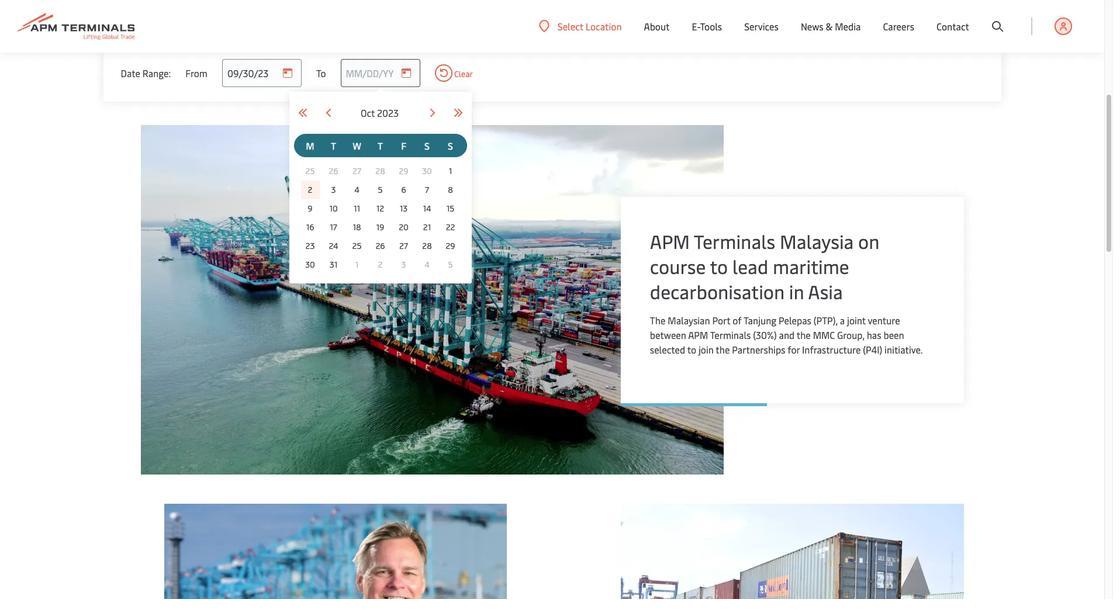 Task type: locate. For each thing, give the bounding box(es) containing it.
4 link up 11
[[350, 183, 364, 197]]

partnerships
[[732, 343, 785, 356]]

0 vertical spatial 27 link
[[350, 164, 364, 178]]

a
[[840, 314, 845, 327]]

0 vertical spatial 26 link
[[327, 164, 341, 178]]

1 up the 8
[[449, 165, 452, 177]]

3 link
[[327, 183, 341, 197], [397, 258, 411, 272]]

2 s from the left
[[448, 139, 453, 152]]

1 horizontal spatial 27 link
[[397, 239, 411, 253]]

mmc
[[813, 328, 835, 341]]

5 for the rightmost 5 link
[[448, 259, 453, 270]]

2
[[308, 184, 312, 195], [378, 259, 383, 270]]

0 vertical spatial 25
[[305, 165, 315, 177]]

10
[[329, 203, 338, 214]]

30 link
[[420, 164, 434, 178], [303, 258, 317, 272]]

16 link
[[303, 220, 317, 234]]

1
[[449, 165, 452, 177], [355, 259, 359, 270]]

s up the 8
[[448, 139, 453, 152]]

1 horizontal spatial 4
[[425, 259, 430, 270]]

to inside apm terminals malaysia on course to lead maritime decarbonisation in asia
[[710, 254, 728, 279]]

1 vertical spatial 30
[[305, 259, 315, 270]]

0 horizontal spatial s
[[424, 139, 430, 152]]

0 vertical spatial 4
[[354, 184, 359, 195]]

14
[[423, 203, 431, 214]]

1 vertical spatial 28
[[422, 240, 432, 251]]

1 link up the 8
[[443, 164, 457, 178]]

t left f
[[378, 139, 383, 152]]

26 up 10
[[329, 165, 338, 177]]

1 horizontal spatial 25
[[352, 240, 362, 251]]

0 horizontal spatial 3
[[331, 184, 336, 195]]

1 horizontal spatial 1
[[449, 165, 452, 177]]

1 horizontal spatial 28
[[422, 240, 432, 251]]

1 horizontal spatial to
[[710, 254, 728, 279]]

1 vertical spatial 5 link
[[443, 258, 457, 272]]

1 s from the left
[[424, 139, 430, 152]]

5 up 12
[[378, 184, 383, 195]]

4 down 21 link
[[425, 259, 430, 270]]

0 vertical spatial 30 link
[[420, 164, 434, 178]]

30 link down '23' link in the left top of the page
[[303, 258, 317, 272]]

0 horizontal spatial 2 link
[[301, 181, 320, 199]]

5 link
[[373, 183, 387, 197], [443, 258, 457, 272]]

To text field
[[341, 59, 420, 87]]

to left lead
[[710, 254, 728, 279]]

the right and
[[797, 328, 811, 341]]

31 link
[[327, 258, 341, 272]]

apm inside apm terminals malaysia on course to lead maritime decarbonisation in asia
[[650, 228, 690, 254]]

1 horizontal spatial 1 link
[[443, 164, 457, 178]]

1 vertical spatial 26
[[376, 240, 385, 251]]

28 link up 12
[[373, 164, 387, 178]]

21 link
[[420, 220, 434, 234]]

1 vertical spatial 4
[[425, 259, 430, 270]]

5 down 22 link
[[448, 259, 453, 270]]

12 link
[[373, 202, 387, 216]]

0 vertical spatial apm
[[650, 228, 690, 254]]

4
[[354, 184, 359, 195], [425, 259, 430, 270]]

2 link
[[301, 181, 320, 199], [373, 258, 387, 272]]

0 vertical spatial 5
[[378, 184, 383, 195]]

26 down 19 link
[[376, 240, 385, 251]]

5 link up 12
[[373, 183, 387, 197]]

0 vertical spatial 28
[[375, 165, 385, 177]]

1 vertical spatial 2
[[378, 259, 383, 270]]

0 vertical spatial terminals
[[694, 228, 775, 254]]

29
[[399, 165, 408, 177], [446, 240, 455, 251]]

careers button
[[883, 0, 914, 53]]

0 vertical spatial 30
[[422, 165, 432, 177]]

2 up the 9
[[308, 184, 312, 195]]

26 for leftmost 26 link
[[329, 165, 338, 177]]

&
[[826, 20, 833, 33]]

1 vertical spatial 1
[[355, 259, 359, 270]]

1 horizontal spatial 5
[[448, 259, 453, 270]]

0 horizontal spatial 3 link
[[327, 183, 341, 197]]

27 link
[[350, 164, 364, 178], [397, 239, 411, 253]]

0 horizontal spatial 1
[[355, 259, 359, 270]]

1 vertical spatial 2 link
[[373, 258, 387, 272]]

19
[[376, 222, 384, 233]]

0 horizontal spatial 4
[[354, 184, 359, 195]]

28 down 21 link
[[422, 240, 432, 251]]

28
[[375, 165, 385, 177], [422, 240, 432, 251]]

1 vertical spatial 3
[[401, 259, 406, 270]]

0 vertical spatial 29
[[399, 165, 408, 177]]

17
[[330, 222, 337, 233]]

from
[[185, 66, 207, 79]]

26 link down 19 link
[[373, 239, 387, 253]]

27 down 20 link
[[399, 240, 408, 251]]

0 horizontal spatial 5 link
[[373, 183, 387, 197]]

30
[[422, 165, 432, 177], [305, 259, 315, 270]]

1 right 31 link
[[355, 259, 359, 270]]

0 vertical spatial 28 link
[[373, 164, 387, 178]]

0 vertical spatial 3
[[331, 184, 336, 195]]

4 up 11
[[354, 184, 359, 195]]

date range:
[[121, 66, 171, 79]]

4 for the leftmost 4 link
[[354, 184, 359, 195]]

1 horizontal spatial 27
[[399, 240, 408, 251]]

25 link down 18 link
[[350, 239, 364, 253]]

news & media
[[801, 20, 861, 33]]

1 horizontal spatial 5 link
[[443, 258, 457, 272]]

group,
[[837, 328, 865, 341]]

0 horizontal spatial the
[[716, 343, 730, 356]]

port
[[712, 314, 730, 327]]

15
[[447, 203, 454, 214]]

10 link
[[327, 202, 341, 216]]

join
[[699, 343, 714, 356]]

1 vertical spatial 27
[[399, 240, 408, 251]]

apm terminals malaysia on course to lead maritime decarbonisation in asia link
[[650, 228, 929, 304]]

0 horizontal spatial 29
[[399, 165, 408, 177]]

27 down w
[[353, 165, 361, 177]]

apm inside 'the malaysian port of tanjung pelepas (ptp), a joint venture between apm terminals (30%) and the mmc group, has been selected to join the partnerships for infrastructure (p4i) initiative.'
[[688, 328, 708, 341]]

25 down 18 link
[[352, 240, 362, 251]]

1 vertical spatial 29
[[446, 240, 455, 251]]

0 vertical spatial 29 link
[[397, 164, 411, 178]]

22
[[446, 222, 455, 233]]

1 horizontal spatial 26
[[376, 240, 385, 251]]

0 horizontal spatial 30
[[305, 259, 315, 270]]

of
[[733, 314, 742, 327]]

2 link down 19 link
[[373, 258, 387, 272]]

malaysian
[[668, 314, 710, 327]]

25 link down m
[[303, 164, 317, 178]]

w
[[353, 139, 361, 152]]

28 for "28" link to the left
[[375, 165, 385, 177]]

2 link up the 9
[[301, 181, 320, 199]]

30 down '23' link in the left top of the page
[[305, 259, 315, 270]]

11 link
[[350, 202, 364, 216]]

0 vertical spatial 2
[[308, 184, 312, 195]]

1 vertical spatial apm
[[688, 328, 708, 341]]

27 link down w
[[350, 164, 364, 178]]

2 down 19 link
[[378, 259, 383, 270]]

1 vertical spatial to
[[687, 343, 696, 356]]

apm
[[650, 228, 690, 254], [688, 328, 708, 341]]

t left w
[[331, 139, 336, 152]]

1 link right 31 link
[[350, 258, 364, 272]]

0 vertical spatial 1 link
[[443, 164, 457, 178]]

the right join
[[716, 343, 730, 356]]

1 vertical spatial 29 link
[[443, 239, 457, 253]]

about button
[[644, 0, 670, 53]]

12
[[376, 203, 384, 214]]

27 link down 20 link
[[397, 239, 411, 253]]

1 horizontal spatial 25 link
[[350, 239, 364, 253]]

to left join
[[687, 343, 696, 356]]

3
[[331, 184, 336, 195], [401, 259, 406, 270]]

oct
[[361, 106, 375, 119]]

course
[[650, 254, 706, 279]]

0 vertical spatial 4 link
[[350, 183, 364, 197]]

0 horizontal spatial 28
[[375, 165, 385, 177]]

0 horizontal spatial 1 link
[[350, 258, 364, 272]]

1 vertical spatial 25 link
[[350, 239, 364, 253]]

26 link
[[327, 164, 341, 178], [373, 239, 387, 253]]

22 link
[[443, 220, 457, 234]]

5 link down 22 link
[[443, 258, 457, 272]]

26 link up 10
[[327, 164, 341, 178]]

0 horizontal spatial 5
[[378, 184, 383, 195]]

3 up 10
[[331, 184, 336, 195]]

0 vertical spatial 26
[[329, 165, 338, 177]]

1 vertical spatial the
[[716, 343, 730, 356]]

1 vertical spatial 26 link
[[373, 239, 387, 253]]

220112 ptp to invest image
[[141, 125, 724, 475]]

0 vertical spatial the
[[797, 328, 811, 341]]

careers
[[883, 20, 914, 33]]

1 vertical spatial 25
[[352, 240, 362, 251]]

1 vertical spatial terminals
[[710, 328, 751, 341]]

tools
[[700, 20, 722, 33]]

1 horizontal spatial t
[[378, 139, 383, 152]]

news
[[801, 20, 824, 33]]

3 down 20 link
[[401, 259, 406, 270]]

1 vertical spatial 4 link
[[420, 258, 434, 272]]

28 link down 21 link
[[420, 239, 434, 253]]

0 horizontal spatial 26
[[329, 165, 338, 177]]

1 horizontal spatial 3
[[401, 259, 406, 270]]

1 horizontal spatial the
[[797, 328, 811, 341]]

4 link down 21 link
[[420, 258, 434, 272]]

29 up 6
[[399, 165, 408, 177]]

29 link down 22 link
[[443, 239, 457, 253]]

f
[[401, 139, 406, 152]]

1 horizontal spatial 2 link
[[373, 258, 387, 272]]

1 horizontal spatial 30
[[422, 165, 432, 177]]

1 horizontal spatial 3 link
[[397, 258, 411, 272]]

the
[[797, 328, 811, 341], [716, 343, 730, 356]]

terminals down of
[[710, 328, 751, 341]]

s
[[424, 139, 430, 152], [448, 139, 453, 152]]

30 up 7
[[422, 165, 432, 177]]

0 vertical spatial 5 link
[[373, 183, 387, 197]]

0 horizontal spatial to
[[687, 343, 696, 356]]

selected
[[650, 343, 685, 356]]

0 horizontal spatial t
[[331, 139, 336, 152]]

21
[[423, 222, 431, 233]]

0 horizontal spatial 25
[[305, 165, 315, 177]]

s right f
[[424, 139, 430, 152]]

between
[[650, 328, 686, 341]]

23
[[306, 240, 315, 251]]

2 t from the left
[[378, 139, 383, 152]]

0 vertical spatial to
[[710, 254, 728, 279]]

1 horizontal spatial s
[[448, 139, 453, 152]]

location
[[586, 20, 622, 32]]

date
[[121, 66, 140, 79]]

3 link down 20 link
[[397, 258, 411, 272]]

29 link up 6
[[397, 164, 411, 178]]

on
[[858, 228, 879, 254]]

1 vertical spatial 30 link
[[303, 258, 317, 272]]

29 down 22 link
[[446, 240, 455, 251]]

1 vertical spatial 5
[[448, 259, 453, 270]]

3 link up 10
[[327, 183, 341, 197]]

From text field
[[222, 59, 302, 87]]

6
[[401, 184, 406, 195]]

30 link up 7
[[420, 164, 434, 178]]

25 down m
[[305, 165, 315, 177]]

terminals
[[694, 228, 775, 254], [710, 328, 751, 341]]

19 link
[[373, 220, 387, 234]]

14 link
[[420, 202, 434, 216]]

select
[[558, 20, 583, 32]]

to inside 'the malaysian port of tanjung pelepas (ptp), a joint venture between apm terminals (30%) and the mmc group, has been selected to join the partnerships for infrastructure (p4i) initiative.'
[[687, 343, 696, 356]]

0 horizontal spatial 27
[[353, 165, 361, 177]]

13
[[400, 203, 408, 214]]

1 vertical spatial 27 link
[[397, 239, 411, 253]]

terminals up decarbonisation
[[694, 228, 775, 254]]

18
[[353, 222, 361, 233]]

28 up 12
[[375, 165, 385, 177]]

1 vertical spatial 3 link
[[397, 258, 411, 272]]

1 horizontal spatial 30 link
[[420, 164, 434, 178]]

29 link
[[397, 164, 411, 178], [443, 239, 457, 253]]



Task type: describe. For each thing, give the bounding box(es) containing it.
0 vertical spatial 25 link
[[303, 164, 317, 178]]

1 horizontal spatial 28 link
[[420, 239, 434, 253]]

30 for left the '30' link
[[305, 259, 315, 270]]

1 horizontal spatial 26 link
[[373, 239, 387, 253]]

7 link
[[420, 183, 434, 197]]

0 vertical spatial 3 link
[[327, 183, 341, 197]]

apm terminals malaysia on course to lead maritime decarbonisation in asia
[[650, 228, 879, 304]]

(p4i)
[[863, 343, 882, 356]]

select location button
[[539, 20, 622, 32]]

the
[[650, 314, 666, 327]]

has
[[867, 328, 881, 341]]

7
[[425, 184, 429, 195]]

9
[[308, 203, 313, 214]]

9 link
[[303, 202, 317, 216]]

been
[[884, 328, 904, 341]]

0 horizontal spatial 27 link
[[350, 164, 364, 178]]

terminals inside 'the malaysian port of tanjung pelepas (ptp), a joint venture between apm terminals (30%) and the mmc group, has been selected to join the partnerships for infrastructure (p4i) initiative.'
[[710, 328, 751, 341]]

clear button
[[435, 64, 473, 82]]

1 horizontal spatial 29
[[446, 240, 455, 251]]

media
[[835, 20, 861, 33]]

1 horizontal spatial 29 link
[[443, 239, 457, 253]]

0 horizontal spatial 29 link
[[397, 164, 411, 178]]

pelepas
[[779, 314, 811, 327]]

5 for the left 5 link
[[378, 184, 383, 195]]

decarbonisation
[[650, 279, 785, 304]]

terminals inside apm terminals malaysia on course to lead maritime decarbonisation in asia
[[694, 228, 775, 254]]

0 horizontal spatial 26 link
[[327, 164, 341, 178]]

30 for the top the '30' link
[[422, 165, 432, 177]]

0 vertical spatial 2 link
[[301, 181, 320, 199]]

keith svendsen image
[[164, 504, 507, 599]]

1 horizontal spatial 2
[[378, 259, 383, 270]]

26 for the right 26 link
[[376, 240, 385, 251]]

20
[[399, 222, 409, 233]]

28 for right "28" link
[[422, 240, 432, 251]]

services
[[744, 20, 779, 33]]

0 vertical spatial 1
[[449, 165, 452, 177]]

(30%)
[[753, 328, 777, 341]]

apmt apapa nigeria rail terminal image
[[621, 504, 964, 599]]

(ptp),
[[814, 314, 838, 327]]

maritime
[[773, 254, 849, 279]]

1 horizontal spatial 4 link
[[420, 258, 434, 272]]

for
[[788, 343, 800, 356]]

31
[[330, 259, 337, 270]]

tanjung
[[744, 314, 776, 327]]

11
[[354, 203, 360, 214]]

lead
[[733, 254, 768, 279]]

e-tools
[[692, 20, 722, 33]]

25 for 25 "link" to the top
[[305, 165, 315, 177]]

services button
[[744, 0, 779, 53]]

m
[[306, 139, 314, 152]]

0 horizontal spatial 28 link
[[373, 164, 387, 178]]

17 link
[[327, 220, 341, 234]]

0 horizontal spatial 30 link
[[303, 258, 317, 272]]

e-
[[692, 20, 700, 33]]

clear
[[452, 68, 473, 80]]

infrastructure
[[802, 343, 861, 356]]

asia
[[808, 279, 843, 304]]

3 for the topmost 3 link
[[331, 184, 336, 195]]

malaysia
[[780, 228, 854, 254]]

to
[[316, 66, 326, 79]]

1 t from the left
[[331, 139, 336, 152]]

16
[[306, 222, 314, 233]]

8 link
[[443, 183, 457, 197]]

3 for bottommost 3 link
[[401, 259, 406, 270]]

about
[[644, 20, 670, 33]]

the malaysian port of tanjung pelepas (ptp), a joint venture between apm terminals (30%) and the mmc group, has been selected to join the partnerships for infrastructure (p4i) initiative.
[[650, 314, 923, 356]]

news & media button
[[801, 0, 861, 53]]

13 link
[[397, 202, 411, 216]]

6 link
[[397, 183, 411, 197]]

18 link
[[350, 220, 364, 234]]

25 for right 25 "link"
[[352, 240, 362, 251]]

contact button
[[937, 0, 969, 53]]

15 link
[[443, 202, 457, 216]]

20 link
[[397, 220, 411, 234]]

4 for 4 link to the right
[[425, 259, 430, 270]]

0 horizontal spatial 4 link
[[350, 183, 364, 197]]

24
[[329, 240, 338, 251]]

23 link
[[303, 239, 317, 253]]

e-tools button
[[692, 0, 722, 53]]

and
[[779, 328, 795, 341]]

24 link
[[327, 239, 341, 253]]

0 horizontal spatial 2
[[308, 184, 312, 195]]

range:
[[143, 66, 171, 79]]

0 vertical spatial 27
[[353, 165, 361, 177]]

initiative.
[[885, 343, 923, 356]]

joint
[[847, 314, 866, 327]]

contact
[[937, 20, 969, 33]]

select location
[[558, 20, 622, 32]]

in
[[789, 279, 804, 304]]

1 vertical spatial 1 link
[[350, 258, 364, 272]]

8
[[448, 184, 453, 195]]

venture
[[868, 314, 900, 327]]



Task type: vqa. For each thing, say whether or not it's contained in the screenshot.
topmost 25
yes



